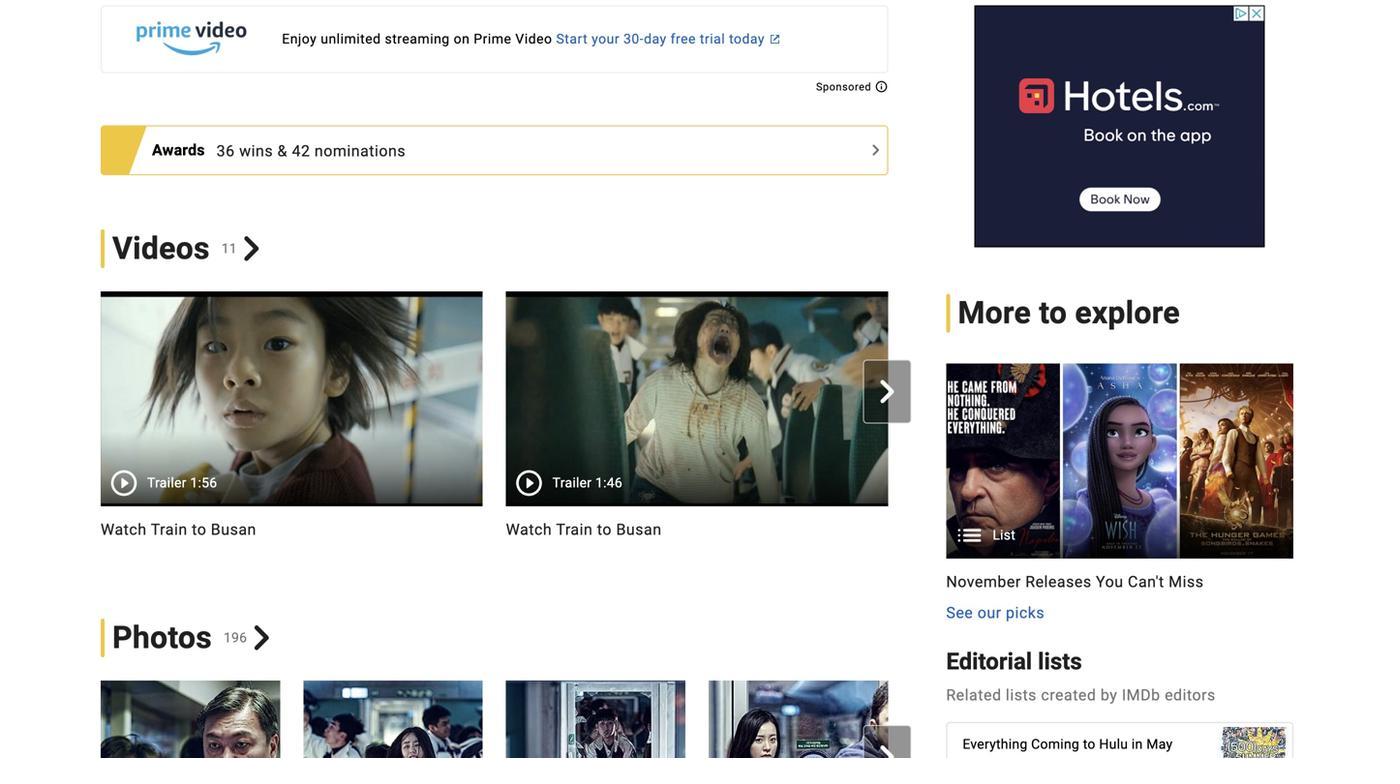 Task type: vqa. For each thing, say whether or not it's contained in the screenshot.
11
yes



Task type: describe. For each thing, give the bounding box(es) containing it.
watch for trailer 1:56
[[101, 520, 147, 539]]

picks
[[1006, 604, 1045, 622]]

wins
[[239, 142, 273, 160]]

watch train to busan for 1:56
[[101, 520, 256, 539]]

busan for trailer 1:46
[[616, 520, 662, 539]]

trailer for trailer 1:46
[[553, 475, 592, 491]]

november
[[946, 573, 1021, 591]]

everything coming to hulu in may 2021 link
[[947, 723, 1293, 758]]

awards button
[[152, 139, 217, 162]]

11
[[221, 240, 237, 256]]

editorial lists
[[946, 648, 1082, 676]]

related
[[946, 686, 1002, 704]]

miss
[[1169, 573, 1204, 591]]

3 train from the left
[[961, 520, 998, 539]]

related lists created by imdb editors
[[946, 686, 1216, 704]]

sponsored
[[816, 81, 875, 93]]

trailer 1:56 link
[[101, 291, 483, 506]]

3 watch train to busan group from the left
[[911, 291, 1293, 564]]

1 horizontal spatial chevron right inline image
[[876, 380, 899, 403]]

42
[[292, 142, 310, 160]]

group containing november releases you can't miss
[[946, 363, 1293, 625]]

production art image
[[946, 363, 1293, 559]]

today
[[729, 31, 765, 47]]

sohee in train to busan (2016) image
[[303, 680, 483, 758]]

trial
[[700, 31, 725, 47]]

photos
[[112, 619, 212, 656]]

su-an kim and gong yoo in train to busan (2016) image
[[911, 680, 1091, 758]]

3 watch train to busan from the left
[[911, 520, 1067, 539]]

trailer 1:46 group
[[506, 291, 888, 506]]

0 vertical spatial chevron right inline image
[[249, 625, 274, 650]]

196
[[224, 630, 247, 646]]

to for the "train to busan" image related to 1:46
[[597, 520, 612, 539]]

36
[[217, 142, 235, 160]]

3 busan from the left
[[1022, 520, 1067, 539]]

1 horizontal spatial chevron right inline image
[[876, 746, 899, 758]]

lists for editorial
[[1038, 648, 1082, 676]]

november releases you can't miss
[[946, 573, 1204, 591]]

busan for trailer 1:56
[[211, 520, 256, 539]]

to for third the "train to busan" image from left
[[1003, 520, 1017, 539]]

jung yu-mi and ma dong-seok in train to busan (2016) image
[[709, 680, 888, 758]]

2 watch train to busan group from the left
[[506, 291, 888, 564]]

imdb
[[1122, 686, 1160, 704]]

editorial
[[946, 648, 1032, 676]]

more
[[958, 295, 1031, 331]]

editors
[[1165, 686, 1216, 704]]

list group
[[946, 363, 1293, 559]]

nominations
[[315, 142, 406, 160]]

everything
[[963, 736, 1028, 752]]

see our picks
[[946, 604, 1045, 622]]

see our picks button
[[946, 601, 1045, 625]]

awards
[[152, 141, 205, 159]]

see
[[946, 604, 973, 622]]

can't
[[1128, 573, 1164, 591]]

watch train to busan link for trailer 1:46
[[506, 518, 888, 541]]

list
[[993, 527, 1016, 543]]

coming
[[1031, 736, 1080, 752]]

3 watch from the left
[[911, 520, 957, 539]]

3 train to busan image from the left
[[911, 291, 1293, 506]]

&
[[277, 142, 288, 160]]



Task type: locate. For each thing, give the bounding box(es) containing it.
start
[[556, 31, 588, 47]]

watch train to busan for 1:46
[[506, 520, 662, 539]]

to
[[1039, 295, 1067, 331], [192, 520, 207, 539], [597, 520, 612, 539], [1003, 520, 1017, 539], [1083, 736, 1096, 752]]

trailer
[[147, 475, 186, 491], [553, 475, 592, 491]]

1 vertical spatial chevron right inline image
[[876, 746, 899, 758]]

watch train to busan group
[[101, 291, 483, 564], [506, 291, 888, 564], [911, 291, 1293, 564]]

3 watch train to busan link from the left
[[911, 518, 1293, 541]]

1 watch train to busan group from the left
[[101, 291, 483, 564]]

lists up created
[[1038, 648, 1082, 676]]

videos
[[112, 230, 210, 267]]

1 horizontal spatial watch
[[506, 520, 552, 539]]

to inside everything coming to hulu in may 2021
[[1083, 736, 1096, 752]]

1 trailer from the left
[[147, 475, 186, 491]]

group
[[77, 291, 1293, 564], [911, 291, 1293, 506], [946, 363, 1293, 625], [77, 680, 1091, 758]]

1 vertical spatial lists
[[1006, 686, 1037, 704]]

to up november
[[1003, 520, 1017, 539]]

more to explore
[[958, 295, 1180, 331]]

trailer 1:56 group
[[101, 291, 483, 506]]

2 watch train to busan link from the left
[[506, 518, 888, 541]]

2 horizontal spatial watch
[[911, 520, 957, 539]]

may
[[1147, 736, 1173, 752]]

0 horizontal spatial watch
[[101, 520, 147, 539]]

start your 30-day free trial today
[[556, 31, 765, 47]]

start your 30-day free trial today link
[[101, 5, 888, 73]]

0 horizontal spatial lists
[[1006, 686, 1037, 704]]

watch train to busan link
[[101, 518, 483, 541], [506, 518, 888, 541], [911, 518, 1293, 541]]

1 watch train to busan link from the left
[[101, 518, 483, 541]]

to down the '1:56'
[[192, 520, 207, 539]]

you
[[1096, 573, 1124, 591]]

watch for trailer 1:46
[[506, 520, 552, 539]]

0 horizontal spatial train
[[151, 520, 188, 539]]

2 watch from the left
[[506, 520, 552, 539]]

2 trailer from the left
[[553, 475, 592, 491]]

30-
[[624, 31, 644, 47]]

1 busan from the left
[[211, 520, 256, 539]]

advertisement region
[[975, 5, 1265, 247]]

trailer 1:46
[[553, 475, 623, 491]]

0 horizontal spatial trailer
[[147, 475, 186, 491]]

trailer left the '1:56'
[[147, 475, 186, 491]]

1 horizontal spatial watch train to busan
[[506, 520, 662, 539]]

group containing watch train to busan
[[77, 291, 1293, 564]]

1:46
[[595, 475, 623, 491]]

1 train from the left
[[151, 520, 188, 539]]

1 horizontal spatial lists
[[1038, 648, 1082, 676]]

trailer for trailer 1:56
[[147, 475, 186, 491]]

kim eui-sung in train to busan (2016) image
[[101, 680, 280, 758]]

lists for related
[[1006, 686, 1037, 704]]

1 watch from the left
[[101, 520, 147, 539]]

1 horizontal spatial train
[[556, 520, 593, 539]]

train up november
[[961, 520, 998, 539]]

2 horizontal spatial train
[[961, 520, 998, 539]]

trailer inside group
[[147, 475, 186, 491]]

watch train to busan
[[101, 520, 256, 539], [506, 520, 662, 539], [911, 520, 1067, 539]]

chevron right inline image
[[249, 625, 274, 650], [876, 746, 899, 758]]

0 horizontal spatial busan
[[211, 520, 256, 539]]

watch
[[101, 520, 147, 539], [506, 520, 552, 539], [911, 520, 957, 539]]

busan down the "1:46"
[[616, 520, 662, 539]]

chevron right inline image right 196
[[249, 625, 274, 650]]

everything coming to hulu in may 2021
[[963, 736, 1173, 758]]

hulu
[[1099, 736, 1128, 752]]

to down the "1:46"
[[597, 520, 612, 539]]

2 train from the left
[[556, 520, 593, 539]]

1 horizontal spatial busan
[[616, 520, 662, 539]]

train down trailer 1:56 in the left bottom of the page
[[151, 520, 188, 539]]

2 busan from the left
[[616, 520, 662, 539]]

0 vertical spatial chevron right inline image
[[239, 236, 264, 261]]

train
[[151, 520, 188, 539], [556, 520, 593, 539], [961, 520, 998, 539]]

train to busan image
[[101, 291, 483, 506], [506, 291, 888, 506], [911, 291, 1293, 506]]

0 horizontal spatial chevron right inline image
[[239, 236, 264, 261]]

your
[[592, 31, 620, 47]]

2 horizontal spatial watch train to busan
[[911, 520, 1067, 539]]

releases
[[1026, 573, 1092, 591]]

list link
[[946, 364, 1293, 559]]

train down the trailer 1:46 in the left of the page
[[556, 520, 593, 539]]

train to busan image for 1:56
[[101, 291, 483, 506]]

0 horizontal spatial chevron right inline image
[[249, 625, 274, 650]]

0 horizontal spatial watch train to busan
[[101, 520, 256, 539]]

day
[[644, 31, 667, 47]]

0 horizontal spatial train to busan image
[[101, 291, 483, 506]]

1 horizontal spatial watch train to busan link
[[506, 518, 888, 541]]

train to busan image for 1:46
[[506, 291, 888, 506]]

to for the "train to busan" image related to 1:56
[[192, 520, 207, 539]]

2 watch train to busan from the left
[[506, 520, 662, 539]]

2 horizontal spatial train to busan image
[[911, 291, 1293, 506]]

1 horizontal spatial trailer
[[553, 475, 592, 491]]

2 train to busan image from the left
[[506, 291, 888, 506]]

our
[[978, 604, 1002, 622]]

to left hulu
[[1083, 736, 1096, 752]]

busan down the '1:56'
[[211, 520, 256, 539]]

watch train to busan link for trailer 1:56
[[101, 518, 483, 541]]

train for 1:56
[[151, 520, 188, 539]]

1:56
[[190, 475, 217, 491]]

1 horizontal spatial train to busan image
[[506, 291, 888, 506]]

lists down 'editorial lists'
[[1006, 686, 1037, 704]]

lists
[[1038, 648, 1082, 676], [1006, 686, 1037, 704]]

see more awards and nominations image
[[864, 139, 887, 162]]

november releases you can't miss link
[[946, 570, 1293, 594]]

0 vertical spatial lists
[[1038, 648, 1082, 676]]

trailer inside "link"
[[553, 475, 592, 491]]

to right 'more'
[[1039, 295, 1067, 331]]

2 horizontal spatial busan
[[1022, 520, 1067, 539]]

1 watch train to busan from the left
[[101, 520, 256, 539]]

watch train to busan down the trailer 1:46 in the left of the page
[[506, 520, 662, 539]]

chevron right inline image left the 2021 at the right
[[876, 746, 899, 758]]

in
[[1132, 736, 1143, 752]]

train for 1:46
[[556, 520, 593, 539]]

1 vertical spatial chevron right inline image
[[876, 380, 899, 403]]

watch train to busan up november
[[911, 520, 1067, 539]]

busan
[[211, 520, 256, 539], [616, 520, 662, 539], [1022, 520, 1067, 539]]

watch train to busan down trailer 1:56 in the left bottom of the page
[[101, 520, 256, 539]]

explore
[[1075, 295, 1180, 331]]

2 horizontal spatial watch train to busan group
[[911, 291, 1293, 564]]

created
[[1041, 686, 1096, 704]]

2021
[[963, 756, 994, 758]]

36 wins & 42 nominations
[[217, 142, 406, 160]]

chevron right inline image
[[239, 236, 264, 261], [876, 380, 899, 403]]

1 horizontal spatial watch train to busan group
[[506, 291, 888, 564]]

0 horizontal spatial watch train to busan group
[[101, 291, 483, 564]]

0 horizontal spatial watch train to busan link
[[101, 518, 483, 541]]

busan right list
[[1022, 520, 1067, 539]]

by
[[1101, 686, 1118, 704]]

1 train to busan image from the left
[[101, 291, 483, 506]]

2 horizontal spatial watch train to busan link
[[911, 518, 1293, 541]]

choi woo-sik in train to busan (2016) image
[[506, 680, 685, 758]]

free
[[671, 31, 696, 47]]

trailer left the "1:46"
[[553, 475, 592, 491]]

trailer 1:56
[[147, 475, 217, 491]]

trailer 1:46 link
[[506, 291, 888, 506]]



